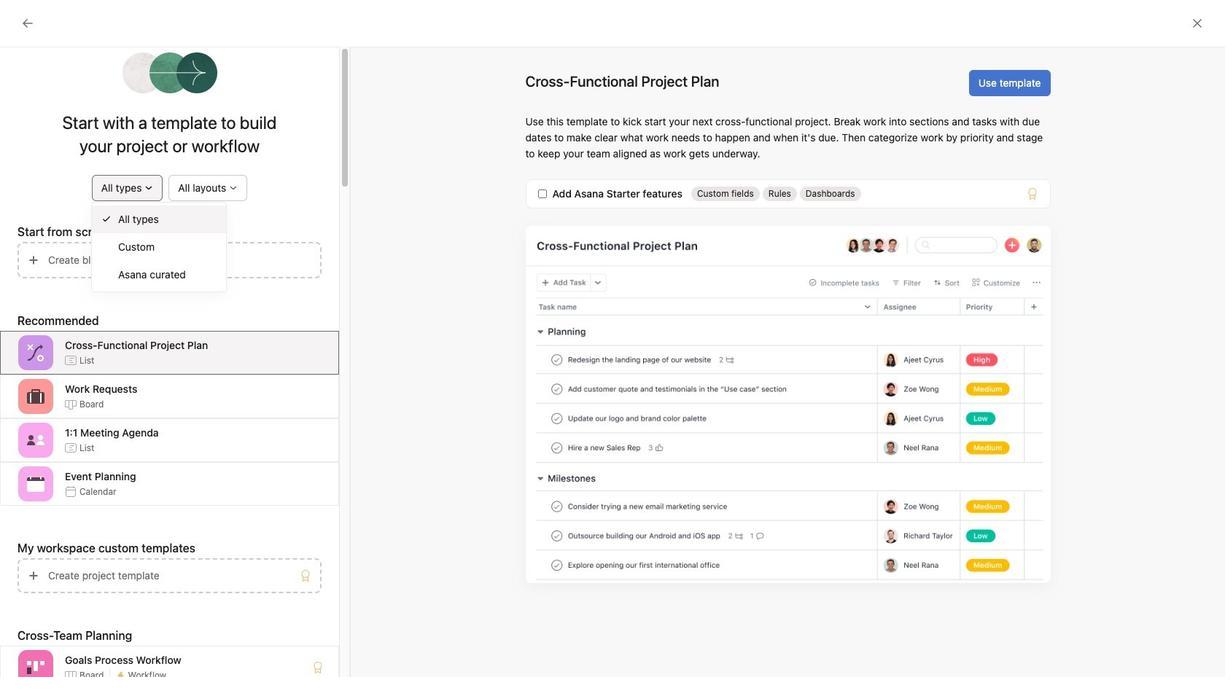 Task type: vqa. For each thing, say whether or not it's contained in the screenshot.
new "link"
no



Task type: describe. For each thing, give the bounding box(es) containing it.
goals process workflow image
[[27, 659, 44, 677]]

line_and_symbols image
[[931, 318, 949, 336]]

mark complete image
[[272, 416, 290, 433]]

1 mark complete checkbox from the top
[[272, 363, 290, 381]]

hide sidebar image
[[19, 12, 31, 23]]

work requests image
[[27, 388, 44, 405]]

2 mark complete checkbox from the top
[[272, 416, 290, 433]]

mark complete image
[[272, 363, 290, 381]]

event planning image
[[27, 475, 44, 493]]

insights element
[[0, 133, 175, 232]]

rocket image
[[931, 266, 949, 283]]

go back image
[[22, 18, 34, 29]]

projects element
[[0, 308, 175, 407]]

1:1 meeting agenda image
[[27, 432, 44, 449]]



Task type: locate. For each thing, give the bounding box(es) containing it.
0 vertical spatial mark complete checkbox
[[272, 363, 290, 381]]

teams element
[[0, 407, 175, 459]]

1 board image from the top
[[733, 318, 751, 336]]

list item
[[719, 252, 917, 297], [258, 306, 689, 333], [258, 333, 689, 359], [258, 359, 689, 385], [258, 385, 689, 411], [258, 411, 689, 438], [258, 438, 689, 464]]

1 vertical spatial mark complete checkbox
[[272, 416, 290, 433]]

close image
[[1192, 18, 1203, 29]]

None checkbox
[[538, 190, 547, 198]]

cross-functional project plan image
[[27, 344, 44, 362]]

starred element
[[0, 232, 175, 308]]

Mark complete checkbox
[[272, 363, 290, 381], [272, 416, 290, 433]]

radio item
[[92, 206, 226, 233]]

board image
[[733, 318, 751, 336], [733, 371, 751, 388]]

global element
[[0, 36, 175, 123]]

1 vertical spatial board image
[[733, 371, 751, 388]]

add profile photo image
[[275, 217, 310, 252]]

2 board image from the top
[[733, 371, 751, 388]]

0 vertical spatial board image
[[733, 318, 751, 336]]

mark complete checkbox up mark complete icon
[[272, 363, 290, 381]]

mark complete checkbox down mark complete image
[[272, 416, 290, 433]]



